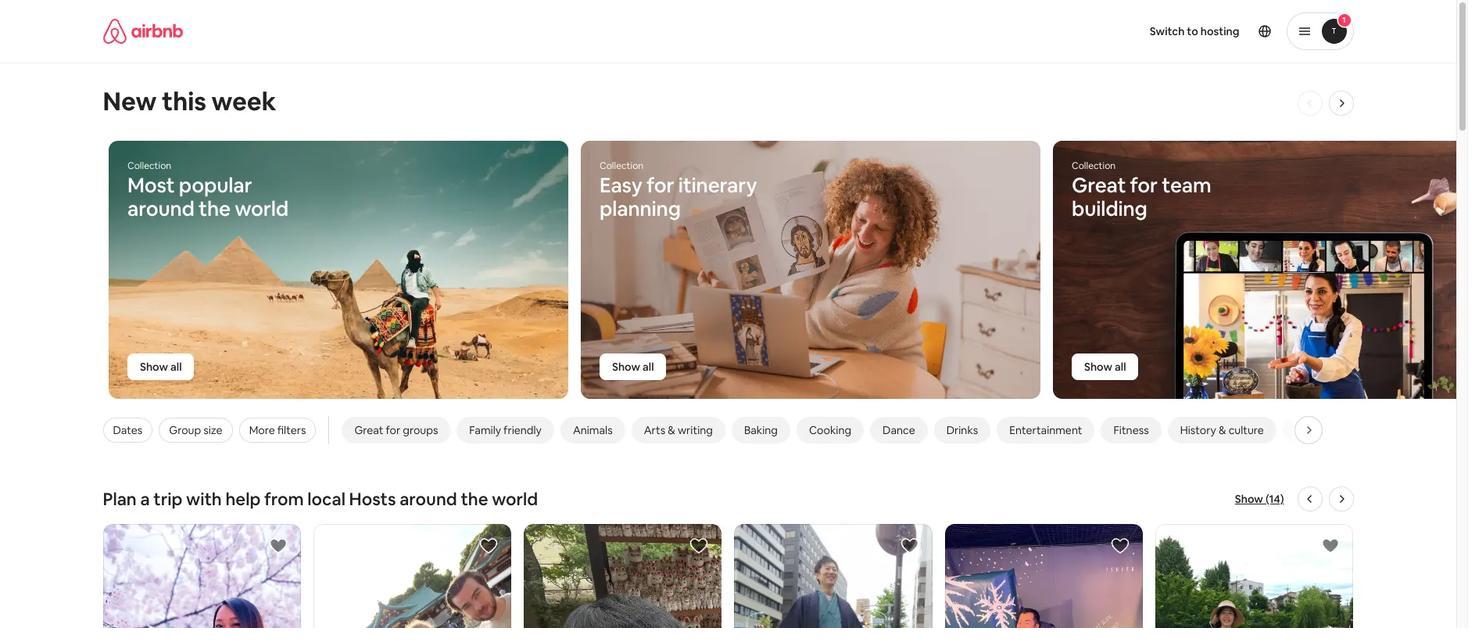 Task type: describe. For each thing, give the bounding box(es) containing it.
show for easy for itinerary planning
[[612, 360, 641, 374]]

show all for most popular around the world
[[140, 360, 182, 374]]

show all link for easy for itinerary planning
[[600, 354, 667, 380]]

filters
[[277, 423, 306, 437]]

show left (14)
[[1236, 492, 1264, 506]]

to
[[1188, 24, 1199, 38]]

switch
[[1150, 24, 1185, 38]]

2 save this experience image from the left
[[690, 537, 709, 555]]

show all for great for team building
[[1085, 360, 1127, 374]]

group size button
[[159, 418, 233, 443]]

1 horizontal spatial the
[[461, 488, 488, 510]]

easy
[[600, 172, 643, 199]]

1 save this experience image from the left
[[480, 537, 498, 555]]

family friendly element
[[470, 423, 542, 437]]

dates
[[113, 423, 143, 437]]

help
[[226, 488, 261, 510]]

drinks button
[[934, 417, 991, 443]]

animals button
[[561, 417, 625, 443]]

new this week
[[103, 85, 276, 117]]

entertainment
[[1010, 423, 1083, 437]]

planning
[[600, 196, 681, 222]]

1
[[1343, 15, 1347, 25]]

entertainment element
[[1010, 423, 1083, 437]]

baking button
[[732, 417, 791, 443]]

most
[[127, 172, 175, 199]]

all for the
[[171, 360, 182, 374]]

animals element
[[573, 423, 613, 437]]

1 button
[[1287, 13, 1354, 50]]

switch to hosting
[[1150, 24, 1240, 38]]

for inside button
[[386, 423, 401, 437]]

arts & writing element
[[644, 423, 713, 437]]

the inside collection most popular around the world
[[199, 196, 231, 222]]

history
[[1181, 423, 1217, 437]]

new this week group
[[0, 140, 1469, 400]]

groups
[[403, 423, 438, 437]]

culture
[[1229, 423, 1265, 437]]

dance element
[[883, 423, 916, 437]]

show all link for great for team building
[[1072, 354, 1139, 380]]

magic button
[[1283, 417, 1339, 443]]

collection for great
[[1072, 160, 1116, 172]]

around inside collection most popular around the world
[[127, 196, 195, 222]]

plan a trip with help from local hosts around the world
[[103, 488, 538, 510]]

this week
[[162, 85, 276, 117]]

collection for easy
[[600, 160, 644, 172]]

all for building
[[1115, 360, 1127, 374]]

arts
[[644, 423, 666, 437]]

collection for most
[[127, 160, 171, 172]]

switch to hosting link
[[1141, 15, 1249, 48]]

3 save this experience image from the left
[[901, 537, 920, 555]]

show all link for most popular around the world
[[127, 354, 194, 380]]

popular
[[179, 172, 252, 199]]

entertainment button
[[997, 417, 1095, 443]]

itinerary
[[679, 172, 758, 199]]

hosting
[[1201, 24, 1240, 38]]

fitness element
[[1114, 423, 1149, 437]]

cooking button
[[797, 417, 864, 443]]

more filters
[[249, 423, 306, 437]]

trip
[[154, 488, 183, 510]]

great inside button
[[355, 423, 384, 437]]

more filters button
[[239, 418, 316, 443]]

1 save this experience image from the left
[[269, 537, 288, 555]]



Task type: locate. For each thing, give the bounding box(es) containing it.
0 horizontal spatial show all link
[[127, 354, 194, 380]]

cooking
[[809, 423, 852, 437]]

local
[[308, 488, 346, 510]]

for for building
[[1131, 172, 1158, 199]]

1 vertical spatial the
[[461, 488, 488, 510]]

2 show all link from the left
[[600, 354, 667, 380]]

for right easy
[[647, 172, 674, 199]]

profile element
[[865, 0, 1354, 63]]

1 horizontal spatial show all
[[612, 360, 654, 374]]

& right arts
[[668, 423, 676, 437]]

& for history
[[1219, 423, 1227, 437]]

great for groups element
[[355, 423, 438, 437]]

great for groups
[[355, 423, 438, 437]]

great for groups button
[[342, 417, 451, 443]]

2 & from the left
[[1219, 423, 1227, 437]]

1 collection from the left
[[127, 160, 171, 172]]

show
[[140, 360, 168, 374], [612, 360, 641, 374], [1085, 360, 1113, 374], [1236, 492, 1264, 506]]

show up fitness button
[[1085, 360, 1113, 374]]

group
[[169, 423, 201, 437]]

arts & writing button
[[632, 417, 726, 443]]

0 horizontal spatial around
[[127, 196, 195, 222]]

1 horizontal spatial world
[[492, 488, 538, 510]]

more
[[249, 423, 275, 437]]

history & culture
[[1181, 423, 1265, 437]]

(14)
[[1266, 492, 1285, 506]]

collection great for team building
[[1072, 160, 1212, 222]]

0 horizontal spatial &
[[668, 423, 676, 437]]

family friendly
[[470, 423, 542, 437]]

1 horizontal spatial save this experience image
[[1112, 537, 1130, 555]]

save this experience image
[[480, 537, 498, 555], [690, 537, 709, 555], [901, 537, 920, 555]]

show all
[[140, 360, 182, 374], [612, 360, 654, 374], [1085, 360, 1127, 374]]

dance
[[883, 423, 916, 437]]

magic element
[[1296, 423, 1326, 437]]

collection up 'building'
[[1072, 160, 1116, 172]]

all up arts
[[643, 360, 654, 374]]

from
[[264, 488, 304, 510]]

0 horizontal spatial collection
[[127, 160, 171, 172]]

show (14) link
[[1236, 491, 1285, 507]]

show all link up fitness element
[[1072, 354, 1139, 380]]

2 all from the left
[[643, 360, 654, 374]]

arts & writing
[[644, 423, 713, 437]]

history & culture element
[[1181, 423, 1265, 437]]

all for planning
[[643, 360, 654, 374]]

2 show all from the left
[[612, 360, 654, 374]]

show all link up arts
[[600, 354, 667, 380]]

collection down new
[[127, 160, 171, 172]]

0 vertical spatial the
[[199, 196, 231, 222]]

show all for easy for itinerary planning
[[612, 360, 654, 374]]

0 horizontal spatial all
[[171, 360, 182, 374]]

collection easy for itinerary planning
[[600, 160, 758, 222]]

1 horizontal spatial all
[[643, 360, 654, 374]]

family friendly button
[[457, 417, 554, 443]]

drinks element
[[947, 423, 979, 437]]

0 vertical spatial world
[[235, 196, 289, 222]]

baking
[[745, 423, 778, 437]]

team
[[1162, 172, 1212, 199]]

2 horizontal spatial for
[[1131, 172, 1158, 199]]

0 horizontal spatial great
[[355, 423, 384, 437]]

1 & from the left
[[668, 423, 676, 437]]

2 save this experience image from the left
[[1112, 537, 1130, 555]]

0 horizontal spatial the
[[199, 196, 231, 222]]

great
[[1072, 172, 1126, 199], [355, 423, 384, 437]]

2 horizontal spatial show all
[[1085, 360, 1127, 374]]

show all up arts
[[612, 360, 654, 374]]

collection
[[127, 160, 171, 172], [600, 160, 644, 172], [1072, 160, 1116, 172]]

0 horizontal spatial save this experience image
[[269, 537, 288, 555]]

all up fitness element
[[1115, 360, 1127, 374]]

drinks
[[947, 423, 979, 437]]

the
[[199, 196, 231, 222], [461, 488, 488, 510]]

1 horizontal spatial collection
[[600, 160, 644, 172]]

0 horizontal spatial for
[[386, 423, 401, 437]]

3 show all from the left
[[1085, 360, 1127, 374]]

the down family on the left bottom of page
[[461, 488, 488, 510]]

show all up group
[[140, 360, 182, 374]]

3 all from the left
[[1115, 360, 1127, 374]]

1 vertical spatial around
[[400, 488, 457, 510]]

building
[[1072, 196, 1148, 222]]

plan
[[103, 488, 137, 510]]

show up animals element
[[612, 360, 641, 374]]

2 horizontal spatial all
[[1115, 360, 1127, 374]]

fitness button
[[1102, 417, 1162, 443]]

for left team
[[1131, 172, 1158, 199]]

2 horizontal spatial save this experience image
[[901, 537, 920, 555]]

with
[[186, 488, 222, 510]]

3 collection from the left
[[1072, 160, 1116, 172]]

world inside collection most popular around the world
[[235, 196, 289, 222]]

for inside collection easy for itinerary planning
[[647, 172, 674, 199]]

new
[[103, 85, 157, 117]]

baking element
[[745, 423, 778, 437]]

save this experience image
[[269, 537, 288, 555], [1112, 537, 1130, 555], [1322, 537, 1341, 555]]

a
[[140, 488, 150, 510]]

collection up planning
[[600, 160, 644, 172]]

size
[[204, 423, 223, 437]]

show all link
[[127, 354, 194, 380], [600, 354, 667, 380], [1072, 354, 1139, 380]]

3 save this experience image from the left
[[1322, 537, 1341, 555]]

writing
[[678, 423, 713, 437]]

0 horizontal spatial world
[[235, 196, 289, 222]]

1 vertical spatial world
[[492, 488, 538, 510]]

1 show all from the left
[[140, 360, 182, 374]]

all
[[171, 360, 182, 374], [643, 360, 654, 374], [1115, 360, 1127, 374]]

1 vertical spatial great
[[355, 423, 384, 437]]

show up dates dropdown button
[[140, 360, 168, 374]]

1 all from the left
[[171, 360, 182, 374]]

0 vertical spatial around
[[127, 196, 195, 222]]

2 horizontal spatial show all link
[[1072, 354, 1139, 380]]

&
[[668, 423, 676, 437], [1219, 423, 1227, 437]]

1 horizontal spatial &
[[1219, 423, 1227, 437]]

show for most popular around the world
[[140, 360, 168, 374]]

show all link up group
[[127, 354, 194, 380]]

show (14)
[[1236, 492, 1285, 506]]

0 horizontal spatial show all
[[140, 360, 182, 374]]

collection inside collection great for team building
[[1072, 160, 1116, 172]]

2 horizontal spatial collection
[[1072, 160, 1116, 172]]

dates button
[[103, 418, 153, 443]]

around
[[127, 196, 195, 222], [400, 488, 457, 510]]

the right most
[[199, 196, 231, 222]]

collection inside collection most popular around the world
[[127, 160, 171, 172]]

for inside collection great for team building
[[1131, 172, 1158, 199]]

1 horizontal spatial save this experience image
[[690, 537, 709, 555]]

cooking element
[[809, 423, 852, 437]]

1 horizontal spatial for
[[647, 172, 674, 199]]

dance button
[[871, 417, 928, 443]]

world
[[235, 196, 289, 222], [492, 488, 538, 510]]

1 horizontal spatial around
[[400, 488, 457, 510]]

group size
[[169, 423, 223, 437]]

collection inside collection easy for itinerary planning
[[600, 160, 644, 172]]

hosts
[[349, 488, 396, 510]]

animals
[[573, 423, 613, 437]]

0 vertical spatial great
[[1072, 172, 1126, 199]]

great inside collection great for team building
[[1072, 172, 1126, 199]]

history & culture button
[[1168, 417, 1277, 443]]

for left 'groups'
[[386, 423, 401, 437]]

& for arts
[[668, 423, 676, 437]]

all up group
[[171, 360, 182, 374]]

0 horizontal spatial save this experience image
[[480, 537, 498, 555]]

fitness
[[1114, 423, 1149, 437]]

show all up fitness element
[[1085, 360, 1127, 374]]

& left culture
[[1219, 423, 1227, 437]]

1 horizontal spatial great
[[1072, 172, 1126, 199]]

3 show all link from the left
[[1072, 354, 1139, 380]]

friendly
[[504, 423, 542, 437]]

1 horizontal spatial show all link
[[600, 354, 667, 380]]

2 horizontal spatial save this experience image
[[1322, 537, 1341, 555]]

show for great for team building
[[1085, 360, 1113, 374]]

magic
[[1296, 423, 1326, 437]]

family
[[470, 423, 501, 437]]

collection most popular around the world
[[127, 160, 289, 222]]

1 show all link from the left
[[127, 354, 194, 380]]

for for planning
[[647, 172, 674, 199]]

for
[[647, 172, 674, 199], [1131, 172, 1158, 199], [386, 423, 401, 437]]

2 collection from the left
[[600, 160, 644, 172]]



Task type: vqa. For each thing, say whether or not it's contained in the screenshot.
second $ from left
no



